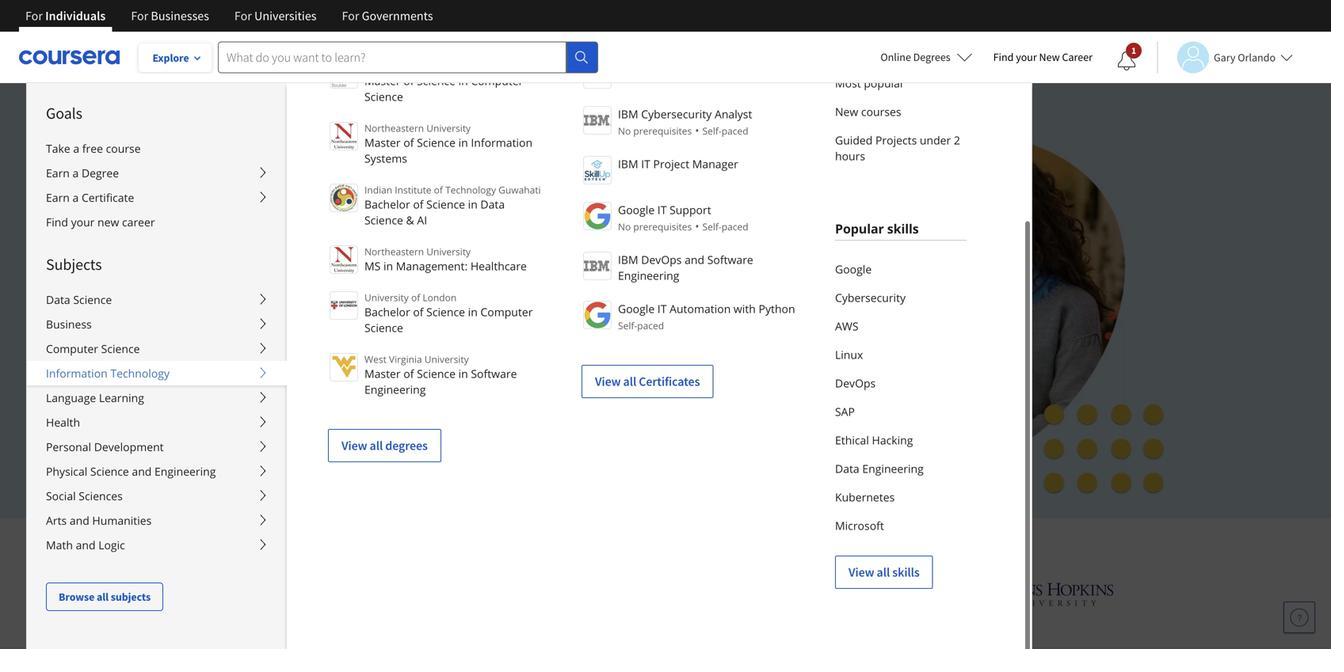 Task type: locate. For each thing, give the bounding box(es) containing it.
2 horizontal spatial your
[[1016, 50, 1037, 64]]

start 7-day free trial
[[231, 392, 346, 408]]

1 ibm from the top
[[618, 107, 638, 122]]

science up ai
[[426, 197, 465, 212]]

0 vertical spatial computer
[[471, 73, 523, 88]]

banner navigation
[[13, 0, 446, 32]]

northeastern for in
[[365, 245, 424, 258]]

technology down computer science popup button
[[110, 366, 170, 381]]

goals
[[46, 103, 82, 123]]

find inside explore menu 'element'
[[46, 215, 68, 230]]

no inside google it support no prerequisites • self-paced
[[618, 220, 631, 233]]

4 partnername logo image from the top
[[583, 252, 612, 281]]

northeastern university master of science in information systems
[[365, 122, 533, 166]]

data
[[481, 197, 505, 212], [46, 292, 70, 307], [835, 462, 860, 477]]

google down included
[[618, 302, 655, 317]]

0 vertical spatial data
[[481, 197, 505, 212]]

in inside university of london bachelor of science in computer science
[[468, 305, 478, 320]]

0 horizontal spatial information
[[46, 366, 108, 381]]

data down ethical
[[835, 462, 860, 477]]

of down governments
[[404, 73, 414, 88]]

your left the "new"
[[71, 215, 95, 230]]

guided projects under 2 hours link
[[835, 126, 967, 170]]

1 vertical spatial skills
[[893, 565, 920, 581]]

for left universities at the left top of the page
[[235, 8, 252, 24]]

science inside west virginia university master of science in software engineering
[[417, 367, 456, 382]]

no left on
[[618, 220, 631, 233]]

1 earn from the top
[[46, 166, 70, 181]]

and up subscription
[[280, 250, 311, 274]]

your inside the unlimited access to 7,000+ world-class courses, hands-on projects, and job-ready certificate programs—all included in your subscription
[[206, 278, 243, 302]]

1 vertical spatial prerequisites
[[633, 220, 692, 233]]

northeastern inside northeastern university ms in management: healthcare
[[365, 245, 424, 258]]

0 vertical spatial technology
[[445, 183, 496, 197]]

your inside explore menu 'element'
[[71, 215, 95, 230]]

gary orlando
[[1214, 50, 1276, 65]]

0 vertical spatial a
[[73, 141, 79, 156]]

arts and humanities button
[[27, 509, 287, 533]]

ibm down hands-
[[618, 252, 638, 267]]

• inside google it support no prerequisites • self-paced
[[695, 219, 699, 234]]

1 vertical spatial your
[[71, 215, 95, 230]]

view for view all certificates
[[595, 374, 621, 390]]

earn a certificate
[[46, 190, 134, 205]]

computer inside university of london bachelor of science in computer science
[[481, 305, 533, 320]]

in right 'ms'
[[384, 259, 393, 274]]

0 horizontal spatial devops
[[641, 252, 682, 267]]

all left certificates on the bottom of the page
[[623, 374, 636, 390]]

master down west
[[365, 367, 401, 382]]

1 no from the top
[[618, 124, 631, 137]]

and down development
[[132, 464, 152, 479]]

3 master from the top
[[365, 367, 401, 382]]

2 horizontal spatial data
[[835, 462, 860, 477]]

1 horizontal spatial cybersecurity
[[835, 290, 906, 305]]

ibm devops and software engineering link
[[582, 250, 797, 284]]

engineering inside west virginia university master of science in software engineering
[[365, 382, 426, 397]]

it inside google it support no prerequisites • self-paced
[[658, 202, 667, 218]]

earn inside dropdown button
[[46, 166, 70, 181]]

in down healthcare
[[468, 305, 478, 320]]

data inside popup button
[[46, 292, 70, 307]]

master of science in computer science
[[365, 73, 523, 104]]

google inside google it support no prerequisites • self-paced
[[618, 202, 655, 218]]

information technology button
[[27, 361, 287, 386]]

0 vertical spatial earn
[[46, 166, 70, 181]]

in inside master of science in computer science
[[458, 73, 468, 88]]

1 partnername logo image from the top
[[583, 106, 612, 135]]

northeastern
[[365, 122, 424, 135], [365, 245, 424, 258]]

1 vertical spatial data
[[46, 292, 70, 307]]

2 vertical spatial google
[[618, 302, 655, 317]]

1 horizontal spatial devops
[[835, 376, 876, 391]]

popular skills menu item
[[286, 0, 1331, 650]]

software down university of london bachelor of science in computer science
[[471, 367, 517, 382]]

online
[[881, 50, 911, 64]]

day left free
[[272, 392, 292, 408]]

with left 14- at left
[[278, 429, 303, 444]]

engineering
[[618, 268, 679, 283], [365, 382, 426, 397], [862, 462, 924, 477], [155, 464, 216, 479]]

0 vertical spatial northeastern
[[365, 122, 424, 135]]

day inside /year with 14-day money-back guarantee button
[[322, 429, 342, 444]]

1 horizontal spatial with
[[734, 302, 756, 317]]

of up systems
[[404, 135, 414, 150]]

partnername logo image
[[583, 106, 612, 135], [583, 156, 612, 185], [583, 202, 612, 231], [583, 252, 612, 281], [583, 301, 612, 330]]

2 bachelor from the top
[[365, 305, 410, 320]]

take
[[46, 141, 70, 156]]

skills
[[887, 220, 919, 237], [893, 565, 920, 581]]

2 prerequisites from the top
[[633, 220, 692, 233]]

northeastern up 'ms'
[[365, 245, 424, 258]]

google inside google it automation with python self-paced
[[618, 302, 655, 317]]

1 vertical spatial new
[[835, 104, 858, 119]]

ibm up the ibm it project manager
[[618, 107, 638, 122]]

engineering inside ibm devops and software engineering
[[618, 268, 679, 283]]

3 for from the left
[[235, 8, 252, 24]]

for left governments
[[342, 8, 359, 24]]

cybersecurity inside cybersecurity link
[[835, 290, 906, 305]]

1 prerequisites from the top
[[633, 124, 692, 137]]

1 horizontal spatial find
[[993, 50, 1014, 64]]

0 vertical spatial view
[[595, 374, 621, 390]]

• down support
[[695, 219, 699, 234]]

1 vertical spatial google
[[835, 262, 872, 277]]

ibm for ibm it project manager
[[618, 157, 638, 172]]

day
[[272, 392, 292, 408], [322, 429, 342, 444]]

devops inside ibm devops and software engineering
[[641, 252, 682, 267]]

view for view all degrees
[[342, 438, 367, 454]]

cybersecurity up aws
[[835, 290, 906, 305]]

in down university of london bachelor of science in computer science
[[458, 367, 468, 382]]

data for data science
[[46, 292, 70, 307]]

paced inside google it support no prerequisites • self-paced
[[722, 220, 749, 233]]

northeastern inside northeastern university master of science in information systems
[[365, 122, 424, 135]]

in
[[458, 73, 468, 88], [458, 135, 468, 150], [468, 197, 478, 212], [676, 250, 691, 274], [384, 259, 393, 274], [468, 305, 478, 320], [458, 367, 468, 382]]

no up the ibm it project manager
[[618, 124, 631, 137]]

self-
[[703, 124, 722, 137], [703, 220, 722, 233], [618, 319, 637, 332]]

of down institute
[[413, 197, 424, 212]]

0 vertical spatial no
[[618, 124, 631, 137]]

2 vertical spatial self-
[[618, 319, 637, 332]]

bachelor right the university of london logo
[[365, 305, 410, 320]]

in inside northeastern university ms in management: healthcare
[[384, 259, 393, 274]]

1 vertical spatial day
[[322, 429, 342, 444]]

devops down on
[[641, 252, 682, 267]]

0 vertical spatial your
[[1016, 50, 1037, 64]]

ethical hacking link
[[835, 426, 967, 455]]

2 vertical spatial view
[[849, 565, 874, 581]]

1 • from the top
[[695, 123, 699, 138]]

1 northeastern from the top
[[365, 122, 424, 135]]

devops
[[641, 252, 682, 267], [835, 376, 876, 391]]

1 for from the left
[[25, 8, 43, 24]]

world-
[[427, 222, 479, 246]]

computer
[[471, 73, 523, 88], [481, 305, 533, 320], [46, 342, 98, 357]]

explore menu element
[[27, 83, 287, 612]]

day left money-
[[322, 429, 342, 444]]

indian
[[365, 183, 392, 197]]

of down virginia
[[404, 367, 414, 382]]

1 vertical spatial view
[[342, 438, 367, 454]]

money-
[[345, 429, 387, 444]]

0 horizontal spatial view
[[342, 438, 367, 454]]

a left degree
[[73, 166, 79, 181]]

1 northeastern university  logo image from the top
[[330, 122, 358, 151]]

information up language
[[46, 366, 108, 381]]

master
[[365, 73, 401, 88], [365, 135, 401, 150], [365, 367, 401, 382]]

northeastern university  logo image left 'ms'
[[330, 246, 358, 274]]

2 horizontal spatial view
[[849, 565, 874, 581]]

google link
[[835, 255, 967, 284]]

information inside northeastern university master of science in information systems
[[471, 135, 533, 150]]

2 vertical spatial a
[[73, 190, 79, 205]]

take a free course
[[46, 141, 141, 156]]

browse all subjects
[[59, 590, 151, 605]]

group
[[26, 0, 1331, 650]]

1 vertical spatial devops
[[835, 376, 876, 391]]

self- for support
[[703, 220, 722, 233]]

0 horizontal spatial technology
[[110, 366, 170, 381]]

it up on
[[658, 202, 667, 218]]

bachelor
[[365, 197, 410, 212], [365, 305, 410, 320]]

cybersecurity up the ibm it project manager
[[641, 107, 712, 122]]

view all degrees
[[342, 438, 428, 454]]

it for automation
[[658, 302, 667, 317]]

0 horizontal spatial software
[[471, 367, 517, 382]]

of inside northeastern university master of science in information systems
[[404, 135, 414, 150]]

learning
[[99, 391, 144, 406]]

engineering down personal development dropdown button
[[155, 464, 216, 479]]

1 horizontal spatial data
[[481, 197, 505, 212]]

3 partnername logo image from the top
[[583, 202, 612, 231]]

skills down coursera
[[893, 565, 920, 581]]

for left businesses
[[131, 8, 148, 24]]

engineering down on
[[618, 268, 679, 283]]

it left automation
[[658, 302, 667, 317]]

for left individuals
[[25, 8, 43, 24]]

no
[[618, 124, 631, 137], [618, 220, 631, 233]]

devops down linux
[[835, 376, 876, 391]]

2 vertical spatial data
[[835, 462, 860, 477]]

master inside northeastern university master of science in information systems
[[365, 135, 401, 150]]

0 horizontal spatial cybersecurity
[[641, 107, 712, 122]]

with left python
[[734, 302, 756, 317]]

paced up view all certificates
[[637, 319, 664, 332]]

1 vertical spatial cybersecurity
[[835, 290, 906, 305]]

earn inside dropdown button
[[46, 190, 70, 205]]

in inside northeastern university master of science in information systems
[[458, 135, 468, 150]]

of inside west virginia university master of science in software engineering
[[404, 367, 414, 382]]

leading
[[501, 531, 565, 557]]

1 vertical spatial no
[[618, 220, 631, 233]]

prerequisites inside google it support no prerequisites • self-paced
[[633, 220, 692, 233]]

new courses
[[835, 104, 901, 119]]

guwahati
[[499, 183, 541, 197]]

a inside dropdown button
[[73, 166, 79, 181]]

1 vertical spatial earn
[[46, 190, 70, 205]]

2 • from the top
[[695, 219, 699, 234]]

sap
[[835, 405, 855, 420]]

language learning button
[[27, 386, 287, 410]]

view
[[595, 374, 621, 390], [342, 438, 367, 454], [849, 565, 874, 581]]

data inside view all skills list
[[835, 462, 860, 477]]

self- down analyst
[[703, 124, 722, 137]]

and down google it support no prerequisites • self-paced
[[685, 252, 705, 267]]

google inside view all skills list
[[835, 262, 872, 277]]

aws
[[835, 319, 859, 334]]

1 vertical spatial self-
[[703, 220, 722, 233]]

0 vertical spatial software
[[707, 252, 753, 267]]

self- inside ibm cybersecurity analyst no prerequisites • self-paced
[[703, 124, 722, 137]]

0 vertical spatial cybersecurity
[[641, 107, 712, 122]]

trial
[[321, 392, 346, 408]]

view for view all skills
[[849, 565, 874, 581]]

subscription
[[248, 278, 348, 302]]

1 vertical spatial ibm
[[618, 157, 638, 172]]

master down for governments
[[365, 73, 401, 88]]

0 horizontal spatial day
[[272, 392, 292, 408]]

google up hands-
[[618, 202, 655, 218]]

find your new career link
[[986, 48, 1101, 67]]

1 horizontal spatial technology
[[445, 183, 496, 197]]

engineering inside "data engineering" link
[[862, 462, 924, 477]]

0 horizontal spatial your
[[71, 215, 95, 230]]

science up northeastern university master of science in information systems
[[417, 73, 456, 88]]

bachelor down indian
[[365, 197, 410, 212]]

all inside "link"
[[370, 438, 383, 454]]

0 vertical spatial day
[[272, 392, 292, 408]]

self- up view all certificates link
[[618, 319, 637, 332]]

1 vertical spatial northeastern
[[365, 245, 424, 258]]

information up guwahati
[[471, 135, 533, 150]]

1 horizontal spatial your
[[206, 278, 243, 302]]

science left &
[[365, 213, 403, 228]]

0 vertical spatial ibm
[[618, 107, 638, 122]]

0 vertical spatial master
[[365, 73, 401, 88]]

1 bachelor from the top
[[365, 197, 410, 212]]

0 vertical spatial it
[[641, 157, 651, 172]]

new down most
[[835, 104, 858, 119]]

northeastern university  logo image for ms in management: healthcare
[[330, 246, 358, 274]]

plus
[[946, 531, 983, 557]]

• inside ibm cybersecurity analyst no prerequisites • self-paced
[[695, 123, 699, 138]]

4 for from the left
[[342, 8, 359, 24]]

2 vertical spatial your
[[206, 278, 243, 302]]

software inside ibm devops and software engineering
[[707, 252, 753, 267]]

all down coursera
[[877, 565, 890, 581]]

all right browse in the bottom left of the page
[[97, 590, 109, 605]]

in inside the unlimited access to 7,000+ world-class courses, hands-on projects, and job-ready certificate programs—all included in your subscription
[[676, 250, 691, 274]]

• for analyst
[[695, 123, 699, 138]]

prerequisites
[[633, 124, 692, 137], [633, 220, 692, 233]]

0 vertical spatial northeastern university  logo image
[[330, 122, 358, 151]]

google
[[618, 202, 655, 218], [835, 262, 872, 277], [618, 302, 655, 317]]

for businesses
[[131, 8, 209, 24]]

list containing most popular
[[835, 12, 967, 170]]

to
[[347, 222, 364, 246]]

self- inside google it support no prerequisites • self-paced
[[703, 220, 722, 233]]

new left career on the right top of page
[[1039, 50, 1060, 64]]

virginia
[[389, 353, 422, 366]]

1 vertical spatial bachelor
[[365, 305, 410, 320]]

explore button
[[139, 44, 212, 72]]

engineering down virginia
[[365, 382, 426, 397]]

physical science and engineering
[[46, 464, 216, 479]]

earn a certificate button
[[27, 185, 287, 210]]

1 vertical spatial software
[[471, 367, 517, 382]]

1 horizontal spatial view
[[595, 374, 621, 390]]

it inside google it automation with python self-paced
[[658, 302, 667, 317]]

0 vertical spatial self-
[[703, 124, 722, 137]]

1 vertical spatial master
[[365, 135, 401, 150]]

3 ibm from the top
[[618, 252, 638, 267]]

northeastern university  logo image up indian institute of technology guwahati logo
[[330, 122, 358, 151]]

partnername logo image for google it support
[[583, 202, 612, 231]]

1 master from the top
[[365, 73, 401, 88]]

find for find your new career
[[993, 50, 1014, 64]]

ready
[[347, 250, 393, 274]]

your down projects,
[[206, 278, 243, 302]]

2 vertical spatial with
[[817, 531, 855, 557]]

hec paris image
[[857, 578, 913, 611]]

1 vertical spatial a
[[73, 166, 79, 181]]

data up class
[[481, 197, 505, 212]]

1 vertical spatial paced
[[722, 220, 749, 233]]

science down virginia
[[417, 367, 456, 382]]

2 vertical spatial computer
[[46, 342, 98, 357]]

of down london
[[413, 305, 424, 320]]

all left back
[[370, 438, 383, 454]]

most popular link
[[835, 69, 967, 97]]

1 vertical spatial computer
[[481, 305, 533, 320]]

ibm for ibm devops and software engineering
[[618, 252, 638, 267]]

find down the earn a certificate
[[46, 215, 68, 230]]

a down earn a degree
[[73, 190, 79, 205]]

paced inside ibm cybersecurity analyst no prerequisites • self-paced
[[722, 124, 749, 137]]

technology up world-
[[445, 183, 496, 197]]

math and logic button
[[27, 533, 287, 558]]

0 vertical spatial devops
[[641, 252, 682, 267]]

2 horizontal spatial with
[[817, 531, 855, 557]]

science up information technology
[[101, 342, 140, 357]]

1 horizontal spatial software
[[707, 252, 753, 267]]

subjects
[[111, 590, 151, 605]]

1 horizontal spatial day
[[322, 429, 342, 444]]

engineering down hacking
[[862, 462, 924, 477]]

northeastern up systems
[[365, 122, 424, 135]]

a left free
[[73, 141, 79, 156]]

0 vertical spatial find
[[993, 50, 1014, 64]]

a
[[73, 141, 79, 156], [73, 166, 79, 181], [73, 190, 79, 205]]

1 vertical spatial it
[[658, 202, 667, 218]]

0 horizontal spatial find
[[46, 215, 68, 230]]

2 master from the top
[[365, 135, 401, 150]]

list
[[835, 12, 967, 170]]

no inside ibm cybersecurity analyst no prerequisites • self-paced
[[618, 124, 631, 137]]

0 horizontal spatial with
[[278, 429, 303, 444]]

data for data engineering
[[835, 462, 860, 477]]

$59
[[206, 355, 225, 370]]

microsoft link
[[835, 512, 967, 540]]

ibm inside ibm cybersecurity analyst no prerequisites • self-paced
[[618, 107, 638, 122]]

job-
[[316, 250, 347, 274]]

2 northeastern from the top
[[365, 245, 424, 258]]

2 for from the left
[[131, 8, 148, 24]]

in up northeastern university master of science in information systems
[[458, 73, 468, 88]]

earn a degree button
[[27, 161, 287, 185]]

0 vertical spatial •
[[695, 123, 699, 138]]

subjects
[[46, 255, 102, 275]]

prerequisites up project
[[633, 124, 692, 137]]

information inside popup button
[[46, 366, 108, 381]]

1 vertical spatial technology
[[110, 366, 170, 381]]

technology inside indian institute of technology guwahati bachelor of science in data science & ai
[[445, 183, 496, 197]]

university inside northeastern university ms in management: healthcare
[[427, 245, 471, 258]]

northeastern university  logo image
[[330, 122, 358, 151], [330, 246, 358, 274]]

5 partnername logo image from the top
[[583, 301, 612, 330]]

in inside west virginia university master of science in software engineering
[[458, 367, 468, 382]]

None search field
[[218, 42, 598, 73]]

northeastern university ms in management: healthcare
[[365, 245, 527, 274]]

science up institute
[[417, 135, 456, 150]]

find for find your new career
[[46, 215, 68, 230]]

1 horizontal spatial new
[[1039, 50, 1060, 64]]

day inside "start 7-day free trial" button
[[272, 392, 292, 408]]

paced down analyst
[[722, 124, 749, 137]]

a for certificate
[[73, 190, 79, 205]]

2 ibm from the top
[[618, 157, 638, 172]]

2 vertical spatial ibm
[[618, 252, 638, 267]]

2 vertical spatial master
[[365, 367, 401, 382]]

in down google it support no prerequisites • self-paced
[[676, 250, 691, 274]]

your left career on the right top of page
[[1016, 50, 1037, 64]]

0 vertical spatial information
[[471, 135, 533, 150]]

partnername logo image inside ibm devops and software engineering link
[[583, 252, 612, 281]]

social sciences
[[46, 489, 123, 504]]

0 horizontal spatial data
[[46, 292, 70, 307]]

earn down earn a degree
[[46, 190, 70, 205]]

1 horizontal spatial information
[[471, 135, 533, 150]]

view inside "link"
[[342, 438, 367, 454]]

in down master of science in computer science
[[458, 135, 468, 150]]

2 vertical spatial it
[[658, 302, 667, 317]]

•
[[695, 123, 699, 138], [695, 219, 699, 234]]

paced
[[722, 124, 749, 137], [722, 220, 749, 233], [637, 319, 664, 332]]

2 northeastern university  logo image from the top
[[330, 246, 358, 274]]

2 vertical spatial paced
[[637, 319, 664, 332]]

1 vertical spatial information
[[46, 366, 108, 381]]

ibm inside ibm devops and software engineering
[[618, 252, 638, 267]]

and right arts
[[70, 514, 89, 529]]

view all degrees list
[[328, 59, 544, 463]]

What do you want to learn? text field
[[218, 42, 567, 73]]

0 vertical spatial bachelor
[[365, 197, 410, 212]]

1 vertical spatial •
[[695, 219, 699, 234]]

master up systems
[[365, 135, 401, 150]]

science down london
[[426, 305, 465, 320]]

cybersecurity inside ibm cybersecurity analyst no prerequisites • self-paced
[[641, 107, 712, 122]]

ibm cybersecurity analyst no prerequisites • self-paced
[[618, 107, 752, 138]]

science up business at left
[[73, 292, 112, 307]]

earn down take
[[46, 166, 70, 181]]

2 partnername logo image from the top
[[583, 156, 612, 185]]

1 vertical spatial northeastern university  logo image
[[330, 246, 358, 274]]

google down popular
[[835, 262, 872, 277]]

all inside 'button'
[[97, 590, 109, 605]]

master inside master of science in computer science
[[365, 73, 401, 88]]

0 vertical spatial new
[[1039, 50, 1060, 64]]

1 vertical spatial find
[[46, 215, 68, 230]]

0 horizontal spatial new
[[835, 104, 858, 119]]

• up the manager
[[695, 123, 699, 138]]

data up business at left
[[46, 292, 70, 307]]

online degrees
[[881, 50, 951, 64]]

0 vertical spatial paced
[[722, 124, 749, 137]]

0 vertical spatial prerequisites
[[633, 124, 692, 137]]

find right degrees
[[993, 50, 1014, 64]]

university inside university of london bachelor of science in computer science
[[365, 291, 409, 304]]

1
[[1132, 44, 1136, 57]]

software up automation
[[707, 252, 753, 267]]

manager
[[692, 157, 738, 172]]

in up world-
[[468, 197, 478, 212]]

view inside list
[[595, 374, 621, 390]]

projects,
[[206, 250, 276, 274]]

view all degrees link
[[328, 430, 441, 463]]

0 vertical spatial with
[[734, 302, 756, 317]]

unlimited access to 7,000+ world-class courses, hands-on projects, and job-ready certificate programs—all included in your subscription
[[206, 222, 691, 302]]

johns hopkins university image
[[964, 580, 1114, 609]]

indian institute of technology guwahati bachelor of science in data science & ai
[[365, 183, 541, 228]]

indian institute of technology guwahati logo image
[[330, 184, 358, 212]]

1 vertical spatial with
[[278, 429, 303, 444]]

systems
[[365, 151, 407, 166]]

google for google it automation with python self-paced
[[618, 302, 655, 317]]

2 no from the top
[[618, 220, 631, 233]]

ibm left project
[[618, 157, 638, 172]]

and inside the unlimited access to 7,000+ world-class courses, hands-on projects, and job-ready certificate programs—all included in your subscription
[[280, 250, 311, 274]]

science down personal development
[[90, 464, 129, 479]]

paced for analyst
[[722, 124, 749, 137]]

prerequisites inside ibm cybersecurity analyst no prerequisites • self-paced
[[633, 124, 692, 137]]

personal development button
[[27, 435, 287, 460]]

a inside dropdown button
[[73, 190, 79, 205]]

personal development
[[46, 440, 164, 455]]

all inside list
[[623, 374, 636, 390]]

and inside dropdown button
[[70, 514, 89, 529]]

with down kubernetes
[[817, 531, 855, 557]]

skills up google link
[[887, 220, 919, 237]]

2 earn from the top
[[46, 190, 70, 205]]

personal
[[46, 440, 91, 455]]

0 vertical spatial google
[[618, 202, 655, 218]]



Task type: vqa. For each thing, say whether or not it's contained in the screenshot.
access
yes



Task type: describe. For each thing, give the bounding box(es) containing it.
ibm devops and software engineering
[[618, 252, 753, 283]]

career
[[122, 215, 155, 230]]

hours
[[835, 149, 865, 164]]

computer science
[[46, 342, 140, 357]]

view all skills link
[[835, 556, 933, 590]]

partnername logo image for ibm cybersecurity analyst
[[583, 106, 612, 135]]

view all skills list
[[835, 255, 967, 590]]

management:
[[396, 259, 468, 274]]

northeastern university  logo image for master of science in information systems
[[330, 122, 358, 151]]

businesses
[[151, 8, 209, 24]]

computer science button
[[27, 337, 287, 361]]

group containing goals
[[26, 0, 1331, 650]]

no for ibm cybersecurity analyst
[[618, 124, 631, 137]]

• for support
[[695, 219, 699, 234]]

earn for earn a certificate
[[46, 190, 70, 205]]

orlando
[[1238, 50, 1276, 65]]

arts and humanities
[[46, 514, 152, 529]]

science down the "what do you want to learn?" text box
[[365, 89, 403, 104]]

university of illinois at urbana-champaign image
[[217, 582, 341, 607]]

0 vertical spatial skills
[[887, 220, 919, 237]]

courses,
[[523, 222, 590, 246]]

of right institute
[[434, 183, 443, 197]]

ibm it project manager link
[[582, 155, 797, 185]]

and inside ibm devops and software engineering
[[685, 252, 705, 267]]

west virginia university master of science in software engineering
[[365, 353, 517, 397]]

arts
[[46, 514, 67, 529]]

computer inside popup button
[[46, 342, 98, 357]]

popular
[[864, 76, 905, 91]]

ethical
[[835, 433, 869, 448]]

master of science in computer science link
[[328, 59, 544, 105]]

view all certificates list
[[582, 59, 797, 399]]

course
[[106, 141, 141, 156]]

popular
[[835, 220, 884, 237]]

/year with 14-day money-back guarantee button
[[206, 428, 473, 445]]

software inside west virginia university master of science in software engineering
[[471, 367, 517, 382]]

no for google it support
[[618, 220, 631, 233]]

bachelor inside university of london bachelor of science in computer science
[[365, 305, 410, 320]]

science up west
[[365, 321, 403, 336]]

your for new
[[1016, 50, 1037, 64]]

math and logic
[[46, 538, 125, 553]]

logic
[[98, 538, 125, 553]]

/year
[[246, 429, 275, 444]]

physical
[[46, 464, 87, 479]]

sciences
[[79, 489, 123, 504]]

under
[[920, 133, 951, 148]]

university inside northeastern university master of science in information systems
[[427, 122, 471, 135]]

data engineering
[[835, 462, 924, 477]]

find your new career
[[993, 50, 1093, 64]]

$59 /month, cancel anytime
[[206, 355, 357, 370]]

help center image
[[1290, 609, 1309, 628]]

with inside google it automation with python self-paced
[[734, 302, 756, 317]]

ms
[[365, 259, 381, 274]]

it for support
[[658, 202, 667, 218]]

paced inside google it automation with python self-paced
[[637, 319, 664, 332]]

google for google it support no prerequisites • self-paced
[[618, 202, 655, 218]]

certificates
[[639, 374, 700, 390]]

and left logic
[[76, 538, 96, 553]]

browse all subjects button
[[46, 583, 163, 612]]

institute
[[395, 183, 432, 197]]

technology inside popup button
[[110, 366, 170, 381]]

of left london
[[411, 291, 420, 304]]

online degrees button
[[868, 40, 986, 74]]

hands-
[[594, 222, 650, 246]]

university inside west virginia university master of science in software engineering
[[425, 353, 469, 366]]

in inside indian institute of technology guwahati bachelor of science in data science & ai
[[468, 197, 478, 212]]

degrees
[[385, 438, 428, 454]]

guided
[[835, 133, 873, 148]]

gary orlando button
[[1157, 42, 1293, 73]]

bachelor inside indian institute of technology guwahati bachelor of science in data science & ai
[[365, 197, 410, 212]]

support
[[670, 202, 711, 218]]

all for skills
[[877, 565, 890, 581]]

west virginia university logo image
[[330, 353, 358, 382]]

programs—all
[[482, 250, 597, 274]]

google for google
[[835, 262, 872, 277]]

for governments
[[342, 8, 433, 24]]

paced for support
[[722, 220, 749, 233]]

find your new career
[[46, 215, 155, 230]]

engineering inside physical science and engineering dropdown button
[[155, 464, 216, 479]]

anytime
[[311, 355, 357, 370]]

university of london logo image
[[330, 292, 358, 320]]

gary
[[1214, 50, 1236, 65]]

coursera plus image
[[206, 149, 447, 173]]

data inside indian institute of technology guwahati bachelor of science in data science & ai
[[481, 197, 505, 212]]

aws link
[[835, 312, 967, 341]]

2
[[954, 133, 960, 148]]

a for degree
[[73, 166, 79, 181]]

science inside northeastern university master of science in information systems
[[417, 135, 456, 150]]

ibm for ibm cybersecurity analyst no prerequisites • self-paced
[[618, 107, 638, 122]]

partnername logo image for google it automation with python
[[583, 301, 612, 330]]

earn for earn a degree
[[46, 166, 70, 181]]

self- for analyst
[[703, 124, 722, 137]]

london
[[423, 291, 457, 304]]

healthcare
[[471, 259, 527, 274]]

kubernetes link
[[835, 483, 967, 512]]

for for governments
[[342, 8, 359, 24]]

new courses link
[[835, 97, 967, 126]]

university of london bachelor of science in computer science
[[365, 291, 533, 336]]

cancel
[[273, 355, 308, 370]]

northeastern for of
[[365, 122, 424, 135]]

most
[[835, 76, 861, 91]]

and left companies
[[676, 531, 710, 557]]

skills inside list
[[893, 565, 920, 581]]

with inside button
[[278, 429, 303, 444]]

courses
[[861, 104, 901, 119]]

all for subjects
[[97, 590, 109, 605]]

prerequisites for cybersecurity
[[633, 124, 692, 137]]

for for businesses
[[131, 8, 148, 24]]

analyst
[[715, 107, 752, 122]]

show notifications image
[[1117, 52, 1136, 71]]

all for degrees
[[370, 438, 383, 454]]

of inside master of science in computer science
[[404, 73, 414, 88]]

ibm it project manager
[[618, 157, 738, 172]]

data science
[[46, 292, 112, 307]]

for for individuals
[[25, 8, 43, 24]]

new inside list
[[835, 104, 858, 119]]

computer inside master of science in computer science
[[471, 73, 523, 88]]

certificate
[[398, 250, 478, 274]]

science inside dropdown button
[[90, 464, 129, 479]]

your for new
[[71, 215, 95, 230]]

universities
[[254, 8, 317, 24]]

start 7-day free trial button
[[206, 381, 372, 419]]

devops inside view all skills list
[[835, 376, 876, 391]]

prerequisites for it
[[633, 220, 692, 233]]

governments
[[362, 8, 433, 24]]

guarantee
[[416, 429, 473, 444]]

unlimited
[[206, 222, 286, 246]]

it for project
[[641, 157, 651, 172]]

for for universities
[[235, 8, 252, 24]]

a for free
[[73, 141, 79, 156]]

projects
[[876, 133, 917, 148]]

take a free course link
[[27, 136, 287, 161]]

automation
[[670, 302, 731, 317]]

all for certificates
[[623, 374, 636, 390]]

self- inside google it automation with python self-paced
[[618, 319, 637, 332]]

14-
[[306, 429, 322, 444]]

math
[[46, 538, 73, 553]]

back
[[387, 429, 413, 444]]

cybersecurity link
[[835, 284, 967, 312]]

project
[[653, 157, 690, 172]]

kubernetes
[[835, 490, 895, 505]]

new
[[97, 215, 119, 230]]

/month,
[[225, 355, 270, 370]]

python
[[759, 302, 795, 317]]

language learning
[[46, 391, 144, 406]]

devops link
[[835, 369, 967, 398]]

coursera image
[[19, 45, 120, 70]]

most popular
[[835, 76, 905, 91]]

master inside west virginia university master of science in software engineering
[[365, 367, 401, 382]]

partnername logo image inside ibm it project manager link
[[583, 156, 612, 185]]



